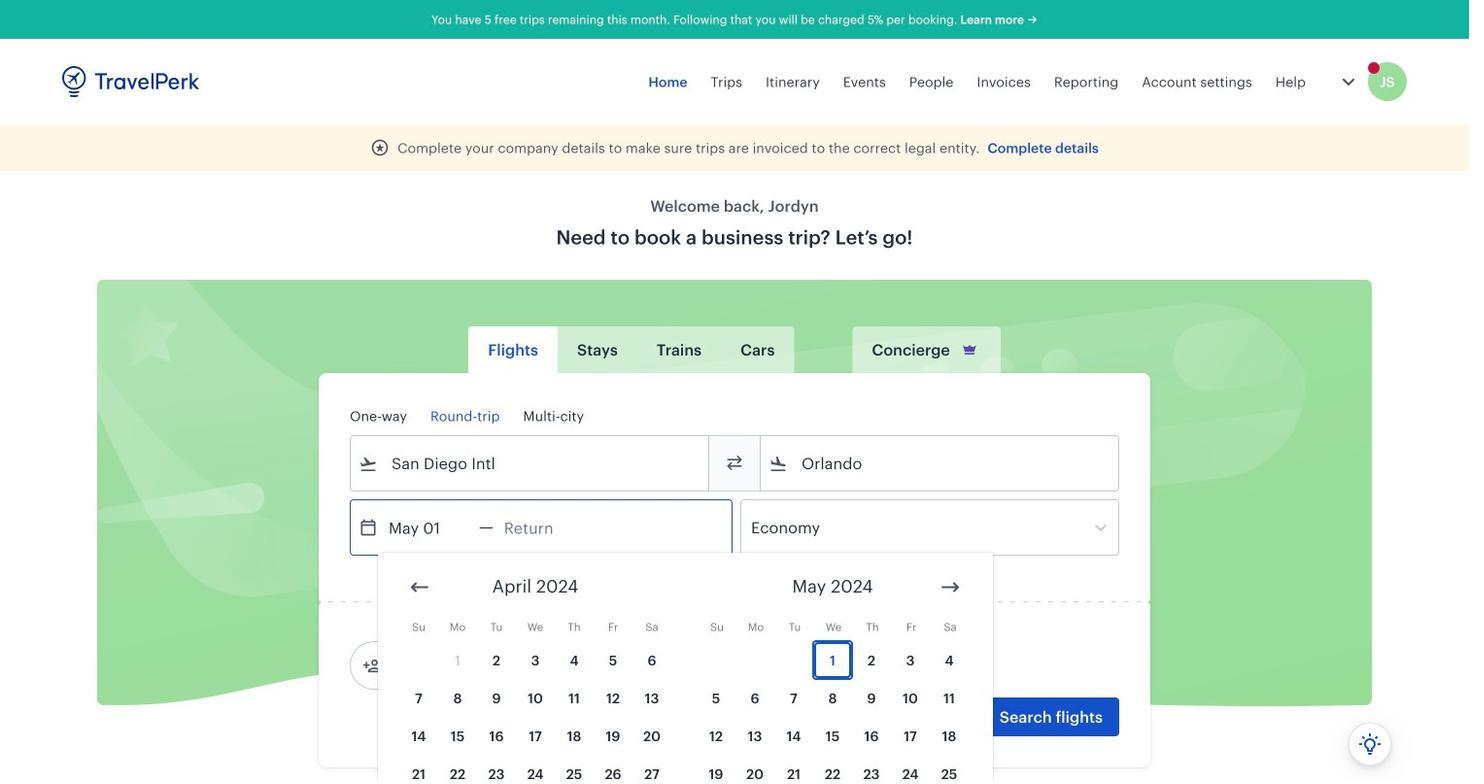 Task type: describe. For each thing, give the bounding box(es) containing it.
choose saturday, may 4, 2024 as your check-out date. it's available. image
[[931, 643, 968, 679]]

Return text field
[[494, 501, 595, 555]]

choose friday, may 17, 2024 as your check-out date. it's available. image
[[892, 718, 929, 754]]

calendar application
[[378, 553, 1470, 782]]

move forward to switch to the next month. image
[[939, 576, 962, 599]]

To search field
[[788, 448, 1094, 479]]

choose saturday, may 25, 2024 as your check-out date. it's available. image
[[931, 756, 968, 782]]

choose friday, may 3, 2024 as your check-out date. it's available. image
[[892, 643, 929, 679]]

choose friday, may 24, 2024 as your check-out date. it's available. image
[[892, 756, 929, 782]]

selected as start date. wednesday, may 1, 2024 image
[[815, 643, 852, 679]]

choose friday, may 10, 2024 as your check-out date. it's available. image
[[892, 680, 929, 716]]

choose wednesday, may 15, 2024 as your check-out date. it's available. image
[[815, 718, 852, 754]]

choose saturday, may 18, 2024 as your check-out date. it's available. image
[[931, 718, 968, 754]]

choose wednesday, may 8, 2024 as your check-out date. it's available. image
[[815, 680, 852, 716]]



Task type: locate. For each thing, give the bounding box(es) containing it.
choose thursday, may 23, 2024 as your check-out date. it's available. image
[[854, 756, 890, 782]]

choose wednesday, may 22, 2024 as your check-out date. it's available. image
[[815, 756, 852, 782]]

choose thursday, may 16, 2024 as your check-out date. it's available. image
[[854, 718, 890, 754]]

choose thursday, may 2, 2024 as your check-out date. it's available. image
[[854, 643, 890, 679]]

Add first traveler search field
[[382, 650, 584, 681]]

choose thursday, may 9, 2024 as your check-out date. it's available. image
[[854, 680, 890, 716]]

choose saturday, may 11, 2024 as your check-out date. it's available. image
[[931, 680, 968, 716]]

move backward to switch to the previous month. image
[[408, 576, 432, 599]]

From search field
[[378, 448, 683, 479]]

Depart text field
[[378, 501, 479, 555]]



